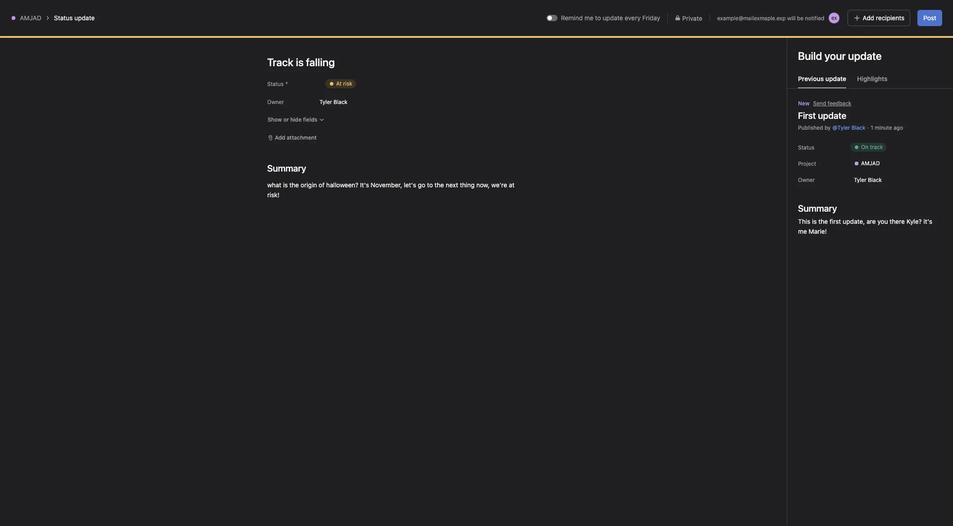 Task type: locate. For each thing, give the bounding box(es) containing it.
attachment
[[287, 134, 317, 141]]

1 horizontal spatial is
[[807, 124, 812, 132]]

me inside latest status update 'element'
[[793, 134, 802, 142]]

0 vertical spatial update,
[[838, 124, 860, 132]]

show or hide fields
[[268, 116, 318, 123]]

to for send
[[847, 220, 854, 229]]

amjad up home
[[20, 14, 41, 22]]

0 vertical spatial amjad link
[[20, 14, 41, 22]]

you
[[872, 124, 883, 132], [878, 218, 888, 225]]

1 vertical spatial owner
[[798, 177, 815, 183]]

1 vertical spatial tb
[[797, 155, 804, 162]]

0 vertical spatial add
[[863, 14, 875, 22]]

1 horizontal spatial add
[[863, 14, 875, 22]]

first update down previous
[[793, 99, 833, 107]]

send inside new send feedback first update published by @tyler black · 1 minute ago
[[814, 100, 827, 107]]

0 horizontal spatial owner
[[267, 99, 284, 105]]

first right published
[[825, 124, 836, 132]]

first update up by
[[798, 110, 847, 121]]

me
[[585, 14, 594, 22], [793, 134, 802, 142], [798, 228, 807, 235]]

tyler down on
[[854, 177, 867, 183]]

amjad link
[[20, 14, 41, 22], [851, 159, 884, 168]]

1 horizontal spatial update
[[603, 14, 623, 22]]

0 vertical spatial summary
[[793, 114, 823, 122]]

1 vertical spatial 1
[[811, 160, 814, 166]]

feedback
[[828, 100, 852, 107]]

0 horizontal spatial add
[[275, 134, 285, 141]]

0 vertical spatial ago
[[894, 124, 904, 131]]

1 vertical spatial me
[[793, 134, 802, 142]]

ago right ·
[[894, 124, 904, 131]]

by
[[825, 124, 831, 131]]

is
[[807, 124, 812, 132], [283, 181, 288, 189], [812, 218, 817, 225]]

1 vertical spatial summary this is the first update, are you there kyle? it's me marie!
[[798, 203, 934, 235]]

ex
[[832, 14, 838, 21], [850, 35, 856, 41]]

tyler up project
[[811, 151, 826, 158]]

to right "go"
[[427, 181, 433, 189]]

0 vertical spatial tb
[[840, 35, 847, 41]]

1 horizontal spatial amjad link
[[851, 159, 884, 168]]

update for previous update
[[826, 75, 847, 83]]

0 horizontal spatial ago
[[834, 160, 843, 166]]

1 horizontal spatial amjad
[[862, 160, 880, 167]]

send right new
[[814, 100, 827, 107]]

next
[[446, 181, 458, 189]]

add down show
[[275, 134, 285, 141]]

summary
[[793, 114, 823, 122], [798, 203, 837, 214]]

1 right ·
[[871, 124, 874, 131]]

1 horizontal spatial tb
[[840, 35, 847, 41]]

2 horizontal spatial to
[[847, 220, 854, 229]]

1 vertical spatial there
[[890, 218, 905, 225]]

first
[[825, 124, 836, 132], [830, 218, 841, 225]]

project roles
[[273, 183, 323, 194]]

remind
[[561, 14, 583, 22]]

be
[[797, 15, 804, 21]]

origin
[[301, 181, 317, 189]]

1 vertical spatial is
[[283, 181, 288, 189]]

None text field
[[146, 26, 181, 42]]

there right members at the right top of the page
[[890, 218, 905, 225]]

·
[[868, 124, 869, 131]]

hide sidebar image
[[12, 7, 19, 14]]

0 horizontal spatial tyler black
[[320, 99, 348, 105]]

this down new
[[793, 124, 805, 132]]

send
[[814, 100, 827, 107], [796, 220, 813, 229]]

to right remind
[[595, 14, 601, 22]]

kyle? right members at the right top of the page
[[907, 218, 922, 225]]

of
[[319, 181, 325, 189]]

amjad
[[20, 14, 41, 22], [862, 160, 880, 167]]

it's
[[919, 124, 927, 132], [924, 218, 933, 225]]

2 horizontal spatial update
[[826, 75, 847, 83]]

the inside latest status update 'element'
[[813, 124, 823, 132]]

owner
[[267, 99, 284, 105], [798, 177, 815, 183]]

0 horizontal spatial status
[[54, 14, 73, 22]]

update,
[[838, 124, 860, 132], [843, 218, 865, 225]]

1 inside new send feedback first update published by @tyler black · 1 minute ago
[[871, 124, 874, 131]]

are up on
[[862, 124, 871, 132]]

1 vertical spatial tyler
[[811, 151, 826, 158]]

0 horizontal spatial amjad link
[[20, 14, 41, 22]]

ex button
[[825, 12, 841, 24]]

this
[[793, 124, 805, 132], [798, 218, 811, 225]]

0 horizontal spatial minute
[[815, 160, 832, 166]]

0 vertical spatial ex
[[832, 14, 838, 21]]

minute
[[875, 124, 893, 131], [815, 160, 832, 166]]

1 horizontal spatial to
[[595, 14, 601, 22]]

there right ·
[[885, 124, 900, 132]]

status for update
[[54, 14, 73, 22]]

at risk button
[[320, 76, 362, 92]]

ex up your update
[[850, 35, 856, 41]]

owner down project
[[798, 177, 815, 183]]

amjad link down on
[[851, 159, 884, 168]]

black down "@tyler"
[[828, 151, 844, 158]]

send left message
[[796, 220, 813, 229]]

this left message
[[798, 218, 811, 225]]

0 vertical spatial are
[[862, 124, 871, 132]]

0 horizontal spatial 1
[[811, 160, 814, 166]]

1 vertical spatial send
[[796, 220, 813, 229]]

expect
[[276, 104, 296, 111]]

0 vertical spatial kyle?
[[902, 124, 917, 132]]

kyle?
[[902, 124, 917, 132], [907, 218, 922, 225]]

add inside popup button
[[275, 134, 285, 141]]

2 horizontal spatial is
[[812, 218, 817, 225]]

will
[[788, 15, 796, 21]]

ago down tyler black link
[[834, 160, 843, 166]]

project
[[798, 161, 817, 167]]

0 horizontal spatial update
[[74, 14, 95, 22]]

are inside latest status update 'element'
[[862, 124, 871, 132]]

black
[[334, 99, 348, 105], [852, 124, 866, 131], [828, 151, 844, 158], [868, 177, 882, 183]]

update
[[74, 14, 95, 22], [603, 14, 623, 22], [826, 75, 847, 83]]

first update inside latest status update 'element'
[[793, 99, 833, 107]]

ago inside new send feedback first update published by @tyler black · 1 minute ago
[[894, 124, 904, 131]]

me left message
[[798, 228, 807, 235]]

0 horizontal spatial is
[[283, 181, 288, 189]]

ago
[[894, 124, 904, 131], [834, 160, 843, 166]]

thing
[[460, 181, 475, 189]]

1 vertical spatial add
[[275, 134, 285, 141]]

black inside tyler black 1 minute ago
[[828, 151, 844, 158]]

add for add attachment
[[275, 134, 285, 141]]

this inside latest status update 'element'
[[793, 124, 805, 132]]

tyler left less!
[[320, 99, 332, 105]]

0 vertical spatial it's
[[919, 124, 927, 132]]

ago inside tyler black 1 minute ago
[[834, 160, 843, 166]]

kyle? right ·
[[902, 124, 917, 132]]

what is the origin of halloween? it's november, let's go to the next thing now, we're at risk!
[[267, 181, 516, 199]]

to
[[595, 14, 601, 22], [427, 181, 433, 189], [847, 220, 854, 229]]

2 horizontal spatial tyler
[[854, 177, 867, 183]]

0 vertical spatial this
[[793, 124, 805, 132]]

update down "build your update"
[[826, 75, 847, 83]]

share button
[[863, 32, 893, 45]]

1 vertical spatial are
[[867, 218, 876, 225]]

me down published
[[793, 134, 802, 142]]

less!
[[337, 104, 350, 111]]

1 vertical spatial ago
[[834, 160, 843, 166]]

tb
[[840, 35, 847, 41], [797, 155, 804, 162]]

0 vertical spatial summary this is the first update, are you there kyle? it's me marie!
[[793, 114, 929, 142]]

status for *
[[267, 81, 284, 87]]

0 vertical spatial there
[[885, 124, 900, 132]]

@tyler
[[833, 124, 850, 131]]

1 vertical spatial to
[[427, 181, 433, 189]]

Section title text field
[[267, 162, 306, 175]]

1 horizontal spatial ago
[[894, 124, 904, 131]]

0 vertical spatial to
[[595, 14, 601, 22]]

update inside tab list
[[826, 75, 847, 83]]

0 vertical spatial is
[[807, 124, 812, 132]]

add left recipients
[[863, 14, 875, 22]]

add inside button
[[863, 14, 875, 22]]

are
[[862, 124, 871, 132], [867, 218, 876, 225]]

1 vertical spatial update,
[[843, 218, 865, 225]]

1 vertical spatial amjad
[[862, 160, 880, 167]]

1 vertical spatial minute
[[815, 160, 832, 166]]

tab list containing previous update
[[788, 74, 954, 89]]

1 down tyler black link
[[811, 160, 814, 166]]

fields
[[303, 116, 318, 123]]

0 vertical spatial owner
[[267, 99, 284, 105]]

recipients
[[876, 14, 905, 22]]

build
[[798, 50, 823, 62]]

black down the track
[[868, 177, 882, 183]]

0 horizontal spatial to
[[427, 181, 433, 189]]

0 vertical spatial first
[[825, 124, 836, 132]]

summary this is the first update, are you there kyle? it's me marie!
[[793, 114, 929, 142], [798, 203, 934, 235]]

amjad link up home
[[20, 14, 41, 22]]

status up "home" link
[[54, 14, 73, 22]]

first update inside new send feedback first update published by @tyler black · 1 minute ago
[[798, 110, 847, 121]]

0 horizontal spatial ex
[[832, 14, 838, 21]]

2 vertical spatial to
[[847, 220, 854, 229]]

update, inside latest status update 'element'
[[838, 124, 860, 132]]

friday
[[643, 14, 661, 22]]

minute right ·
[[875, 124, 893, 131]]

status up project
[[798, 144, 815, 151]]

summary up message
[[798, 203, 837, 214]]

black left ·
[[852, 124, 866, 131]]

update up "home" link
[[74, 14, 95, 22]]

november,
[[371, 181, 402, 189]]

1 vertical spatial first update
[[798, 110, 847, 121]]

100%
[[297, 104, 314, 111]]

are right message
[[867, 218, 876, 225]]

to right message
[[847, 220, 854, 229]]

2 vertical spatial is
[[812, 218, 817, 225]]

tb up "build your update"
[[840, 35, 847, 41]]

black inside new send feedback first update published by @tyler black · 1 minute ago
[[852, 124, 866, 131]]

it's
[[360, 181, 369, 189]]

1 vertical spatial tyler black
[[854, 177, 882, 183]]

0 vertical spatial amjad
[[20, 14, 41, 22]]

ex right notified
[[832, 14, 838, 21]]

0 vertical spatial first update
[[793, 99, 833, 107]]

0 vertical spatial send
[[814, 100, 827, 107]]

send feedback link
[[814, 100, 852, 108]]

1 horizontal spatial tyler black
[[854, 177, 882, 183]]

risk
[[343, 80, 352, 87]]

0 horizontal spatial tb
[[797, 155, 804, 162]]

at
[[509, 181, 515, 189]]

tyler
[[320, 99, 332, 105], [811, 151, 826, 158], [854, 177, 867, 183]]

0 vertical spatial status
[[54, 14, 73, 22]]

show or hide fields button
[[264, 114, 329, 126]]

tb inside latest status update 'element'
[[797, 155, 804, 162]]

status left *
[[267, 81, 284, 87]]

amjad down on track
[[862, 160, 880, 167]]

1 horizontal spatial minute
[[875, 124, 893, 131]]

1 horizontal spatial ex
[[850, 35, 856, 41]]

0 vertical spatial minute
[[875, 124, 893, 131]]

previous
[[798, 75, 824, 83]]

tab list
[[788, 74, 954, 89]]

status update
[[54, 14, 95, 22]]

*
[[286, 81, 288, 87]]

board image
[[124, 33, 135, 44]]

0 horizontal spatial tyler
[[320, 99, 332, 105]]

0 vertical spatial tyler black
[[320, 99, 348, 105]]

0 vertical spatial you
[[872, 124, 883, 132]]

1 vertical spatial status
[[267, 81, 284, 87]]

add
[[863, 14, 875, 22], [275, 134, 285, 141]]

me right remind
[[585, 14, 594, 22]]

0 vertical spatial marie!
[[804, 134, 822, 142]]

to for remind
[[595, 14, 601, 22]]

track
[[870, 144, 883, 151]]

minute down tyler black link
[[815, 160, 832, 166]]

tyler black down the at
[[320, 99, 348, 105]]

tb left tyler black 1 minute ago
[[797, 155, 804, 162]]

1 horizontal spatial status
[[267, 81, 284, 87]]

update left every
[[603, 14, 623, 22]]

2 horizontal spatial status
[[798, 144, 815, 151]]

1 horizontal spatial 1
[[871, 124, 874, 131]]

0 vertical spatial 1
[[871, 124, 874, 131]]

post
[[924, 14, 937, 22]]

published
[[798, 124, 824, 131]]

tyler black down on
[[854, 177, 882, 183]]

send message to members button
[[796, 220, 887, 229]]

tyler black 1 minute ago
[[811, 151, 844, 166]]

1 horizontal spatial tyler
[[811, 151, 826, 158]]

first update
[[793, 99, 833, 107], [798, 110, 847, 121]]

owner up show
[[267, 99, 284, 105]]

first left members at the right top of the page
[[830, 218, 841, 225]]

the
[[813, 124, 823, 132], [290, 181, 299, 189], [435, 181, 444, 189], [819, 218, 828, 225]]

what
[[267, 181, 281, 189]]

summary up published
[[793, 114, 823, 122]]



Task type: vqa. For each thing, say whether or not it's contained in the screenshot.
add in dropdown button
yes



Task type: describe. For each thing, give the bounding box(es) containing it.
message
[[815, 220, 845, 229]]

example@mailexmaple.exp will be notified
[[718, 15, 825, 21]]

add recipients
[[863, 14, 905, 22]]

1 vertical spatial summary
[[798, 203, 837, 214]]

to inside what is the origin of halloween? it's november, let's go to the next thing now, we're at risk!
[[427, 181, 433, 189]]

your update
[[825, 50, 882, 62]]

summary this is the first update, are you there kyle? it's me marie! inside latest status update 'element'
[[793, 114, 929, 142]]

ex inside button
[[832, 14, 838, 21]]

now,
[[477, 181, 490, 189]]

kyle? inside latest status update 'element'
[[902, 124, 917, 132]]

minute inside new send feedback first update published by @tyler black · 1 minute ago
[[875, 124, 893, 131]]

2 vertical spatial tyler
[[854, 177, 867, 183]]

2 vertical spatial me
[[798, 228, 807, 235]]

add attachment
[[275, 134, 317, 141]]

previous update
[[798, 75, 847, 83]]

at
[[336, 80, 342, 87]]

add recipients button
[[848, 10, 911, 26]]

black down at risk dropdown button
[[334, 99, 348, 105]]

there inside latest status update 'element'
[[885, 124, 900, 132]]

halloween?
[[326, 181, 359, 189]]

go
[[418, 181, 426, 189]]

build your update
[[798, 50, 882, 62]]

add attachment button
[[264, 132, 321, 144]]

Project description title text field
[[267, 77, 364, 96]]

Title of update text field
[[267, 52, 538, 72]]

remind me to update every friday switch
[[547, 15, 558, 21]]

or
[[284, 116, 289, 123]]

on track
[[785, 69, 820, 79]]

hide
[[290, 116, 302, 123]]

1 vertical spatial kyle?
[[907, 218, 922, 225]]

post button
[[918, 10, 943, 26]]

0 vertical spatial me
[[585, 14, 594, 22]]

private
[[683, 14, 703, 22]]

upgrade
[[898, 7, 920, 14]]

latest status update element
[[785, 87, 942, 175]]

notified
[[805, 15, 825, 21]]

highlights
[[858, 75, 888, 83]]

and
[[315, 104, 326, 111]]

2 vertical spatial status
[[798, 144, 815, 151]]

marie! inside latest status update 'element'
[[804, 134, 822, 142]]

on
[[862, 144, 869, 151]]

remind me to update every friday
[[561, 14, 661, 22]]

1 vertical spatial first
[[830, 218, 841, 225]]

update for status update
[[74, 14, 95, 22]]

minute inside tyler black 1 minute ago
[[815, 160, 832, 166]]

show
[[268, 116, 282, 123]]

1 vertical spatial marie!
[[809, 228, 827, 235]]

risk!
[[267, 191, 280, 199]]

new send feedback first update published by @tyler black · 1 minute ago
[[798, 100, 904, 131]]

at risk
[[336, 80, 352, 87]]

is inside latest status update 'element'
[[807, 124, 812, 132]]

is inside what is the origin of halloween? it's november, let's go to the next thing now, we're at risk!
[[283, 181, 288, 189]]

summary inside latest status update 'element'
[[793, 114, 823, 122]]

no
[[328, 104, 335, 111]]

0 horizontal spatial amjad
[[20, 14, 41, 22]]

it's inside latest status update 'element'
[[919, 124, 927, 132]]

every
[[625, 14, 641, 22]]

@tyler black link
[[833, 124, 866, 131]]

status *
[[267, 81, 288, 87]]

home link
[[5, 28, 103, 42]]

members
[[856, 220, 887, 229]]

upgrade button
[[894, 5, 924, 17]]

tyler inside tyler black 1 minute ago
[[811, 151, 826, 158]]

first inside latest status update 'element'
[[825, 124, 836, 132]]

let's
[[404, 181, 416, 189]]

1 vertical spatial it's
[[924, 218, 933, 225]]

add for add recipients
[[863, 14, 875, 22]]

1 vertical spatial this
[[798, 218, 811, 225]]

new
[[798, 100, 810, 107]]

remove from starred image
[[198, 30, 206, 37]]

1 vertical spatial amjad link
[[851, 159, 884, 168]]

you inside latest status update 'element'
[[872, 124, 883, 132]]

on track
[[862, 144, 883, 151]]

home
[[23, 31, 41, 38]]

share
[[874, 35, 889, 41]]

1 vertical spatial ex
[[850, 35, 856, 41]]

1 inside tyler black 1 minute ago
[[811, 160, 814, 166]]

i
[[273, 104, 274, 111]]

example@mailexmaple.exp
[[718, 15, 786, 21]]

1 horizontal spatial owner
[[798, 177, 815, 183]]

tyler black link
[[811, 151, 844, 158]]

we're
[[492, 181, 507, 189]]

i expect 100% and no less!
[[273, 104, 350, 111]]

send message to members
[[796, 220, 887, 229]]

1 vertical spatial you
[[878, 218, 888, 225]]

0 vertical spatial tyler
[[320, 99, 332, 105]]



